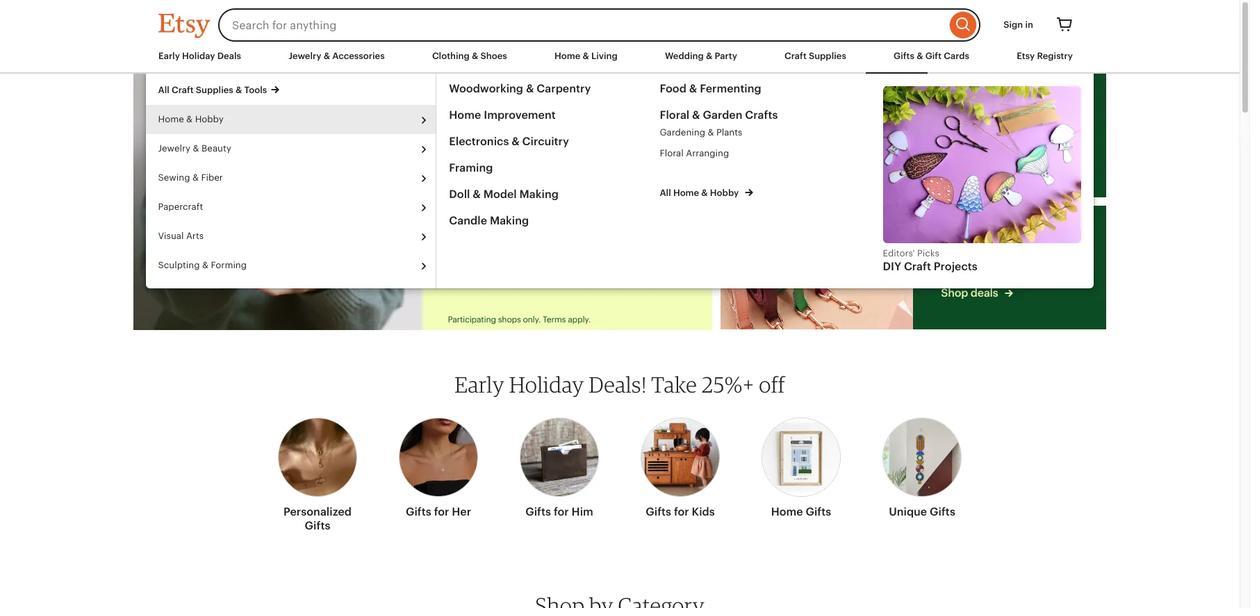 Task type: locate. For each thing, give the bounding box(es) containing it.
brighten
[[938, 102, 1005, 121]]

up to shop deals
[[942, 261, 1001, 300]]

& inside menu item
[[203, 260, 209, 270]]

for left kids
[[674, 505, 689, 519]]

& up gardening & plants
[[693, 108, 701, 122]]

sign in button
[[994, 12, 1044, 38]]

to
[[966, 261, 982, 280]]

jewelry for jewelry & accessories
[[289, 51, 322, 61]]

holiday down only. on the bottom left of the page
[[509, 371, 584, 398]]

home inside menu item
[[159, 114, 184, 124]]

hobby down arranging
[[711, 188, 740, 198]]

1 vertical spatial jewelry
[[159, 143, 191, 154]]

accessories
[[332, 51, 385, 61]]

& inside menu item
[[193, 143, 200, 154]]

& right 'doll'
[[473, 188, 481, 201]]

for left her
[[434, 505, 449, 519]]

gifts
[[894, 51, 915, 61], [406, 505, 432, 519], [526, 505, 551, 519], [646, 505, 672, 519], [806, 505, 832, 519], [930, 505, 956, 519], [305, 519, 331, 533]]

& up deals are here!
[[512, 135, 520, 148]]

terms apply.
[[543, 315, 591, 325]]

holiday left deals
[[182, 51, 215, 61]]

electronics & circuitry
[[450, 135, 570, 148]]

for inside 'link'
[[434, 505, 449, 519]]

gifts inside "link"
[[894, 51, 915, 61]]

0 horizontal spatial personalized
[[284, 505, 352, 519]]

& left party
[[706, 51, 713, 61]]

sign
[[1004, 19, 1024, 30]]

early up framing
[[448, 124, 499, 149]]

up
[[942, 261, 962, 280]]

1 horizontal spatial personalized
[[942, 234, 1040, 253]]

carpentry
[[537, 82, 592, 95]]

papercraft menu item
[[146, 193, 436, 222]]

framing link
[[450, 161, 660, 175]]

early inside early holiday deals link
[[159, 51, 180, 61]]

2 vertical spatial craft
[[905, 260, 932, 273]]

1 vertical spatial floral
[[660, 148, 684, 159]]

& left tools
[[236, 85, 243, 95]]

for left him
[[554, 505, 569, 519]]

& left forming
[[203, 260, 209, 270]]

unique gifts
[[889, 505, 956, 519]]

floral & garden crafts
[[660, 108, 779, 122]]

early for early holiday deals are here!
[[448, 124, 499, 149]]

0 vertical spatial floral
[[660, 108, 690, 122]]

1 vertical spatial all
[[660, 188, 672, 198]]

& for floral & garden crafts
[[693, 108, 701, 122]]

floral up gardening
[[660, 108, 690, 122]]

& for home & hobby
[[187, 114, 193, 124]]

& for home & living
[[583, 51, 589, 61]]

unique
[[889, 505, 928, 519]]

early down participating
[[455, 371, 505, 398]]

1 vertical spatial supplies
[[196, 85, 234, 95]]

deals
[[971, 287, 999, 300]]

gardening & plants
[[660, 127, 743, 138]]

for inside brighten spirits for under $20!
[[1061, 102, 1082, 121]]

0 horizontal spatial supplies
[[196, 85, 234, 95]]

clothing & shoes menu item
[[432, 51, 507, 61]]

0 vertical spatial holiday
[[182, 51, 215, 61]]

home & living menu item
[[555, 51, 618, 61]]

& left shoes
[[472, 51, 478, 61]]

in
[[1026, 19, 1034, 30]]

holiday down home improvement link
[[504, 124, 583, 149]]

etsy
[[1017, 51, 1035, 61]]

wedding
[[665, 51, 704, 61]]

diy
[[884, 260, 902, 273]]

food & fermenting link
[[660, 82, 871, 96]]

1 vertical spatial craft
[[172, 85, 194, 95]]

holiday inside early holiday deals are here!
[[504, 124, 583, 149]]

gifts & gift cards
[[894, 51, 970, 61]]

picks
[[918, 248, 940, 259]]

sculpting & forming menu item
[[146, 251, 436, 280]]

1 vertical spatial early
[[448, 124, 499, 149]]

electronics
[[450, 135, 509, 148]]

all up the 'home & hobby'
[[159, 85, 170, 95]]

spirits
[[1009, 102, 1056, 121]]

jewelry & accessories menu item
[[289, 51, 385, 61]]

2 vertical spatial holiday
[[509, 371, 584, 398]]

gifts for kids
[[646, 505, 715, 519]]

personalized for gifts
[[942, 234, 1040, 253]]

menu
[[146, 78, 436, 280]]

1 vertical spatial hobby
[[711, 188, 740, 198]]

gifts for him link
[[520, 409, 599, 525]]

doll & model making link
[[450, 188, 660, 202]]

1 vertical spatial personalized
[[284, 505, 352, 519]]

floral down gardening
[[660, 148, 684, 159]]

personalized gifts link
[[278, 409, 357, 539]]

personalized gifts
[[284, 505, 352, 533]]

0 horizontal spatial jewelry
[[159, 143, 191, 154]]

making down framing link at the top of the page
[[520, 188, 559, 201]]

0 vertical spatial jewelry
[[289, 51, 322, 61]]

& left accessories
[[324, 51, 330, 61]]

& up 'improvement' at the left top of page
[[527, 82, 535, 95]]

for
[[1061, 102, 1082, 121], [434, 505, 449, 519], [554, 505, 569, 519], [674, 505, 689, 519]]

0 vertical spatial craft
[[785, 51, 807, 61]]

& left gift
[[917, 51, 924, 61]]

cards
[[944, 51, 970, 61]]

menu bar
[[159, 50, 1082, 74]]

& for gardening & plants
[[708, 127, 715, 138]]

visual arts menu item
[[146, 222, 436, 251]]

personalized gifts
[[942, 234, 1079, 253]]

craft up the 'home & hobby'
[[172, 85, 194, 95]]

craft down picks
[[905, 260, 932, 273]]

1 horizontal spatial all
[[660, 188, 672, 198]]

early up all craft supplies & tools
[[159, 51, 180, 61]]

& up jewelry & beauty
[[187, 114, 193, 124]]

participating shops only. terms apply.
[[448, 315, 591, 325]]

gift
[[926, 51, 942, 61]]

0 vertical spatial all
[[159, 85, 170, 95]]

improvement
[[484, 108, 556, 122]]

0 horizontal spatial all
[[159, 85, 170, 95]]

clothing & shoes link
[[432, 50, 507, 63]]

0 vertical spatial personalized
[[942, 234, 1040, 253]]

jewelry & accessories
[[289, 51, 385, 61]]

& for woodworking & carpentry
[[527, 82, 535, 95]]

craft up food & fermenting link
[[785, 51, 807, 61]]

floral arranging
[[660, 148, 730, 159]]

1 horizontal spatial jewelry
[[289, 51, 322, 61]]

arts
[[187, 231, 204, 241]]

Search for anything text field
[[218, 8, 947, 42]]

early inside early holiday deals are here!
[[448, 124, 499, 149]]

& left beauty
[[193, 143, 200, 154]]

0 horizontal spatial hobby
[[195, 114, 224, 124]]

& left living
[[583, 51, 589, 61]]

0 vertical spatial early
[[159, 51, 180, 61]]

1 horizontal spatial supplies
[[809, 51, 847, 61]]

visual arts
[[159, 231, 204, 241]]

& left the plants
[[708, 127, 715, 138]]

craft supplies menu item
[[785, 51, 847, 61]]

shop deals link
[[942, 286, 1079, 302]]

jewelry up the sewing
[[159, 143, 191, 154]]

None search field
[[218, 8, 981, 42]]

supplies
[[809, 51, 847, 61], [196, 85, 234, 95]]

brighten spirits for under $20!
[[938, 102, 1082, 149]]

1 floral from the top
[[660, 108, 690, 122]]

all home & hobby
[[660, 188, 742, 198]]

jewelry inside jewelry & accessories link
[[289, 51, 322, 61]]

all down floral arranging
[[660, 188, 672, 198]]

personalized
[[942, 234, 1040, 253], [284, 505, 352, 519]]

holiday inside menu bar
[[182, 51, 215, 61]]

making down doll & model making on the top left
[[490, 214, 530, 227]]

craft inside menu bar
[[785, 51, 807, 61]]

& for doll & model making
[[473, 188, 481, 201]]

2 vertical spatial early
[[455, 371, 505, 398]]

jewelry & beauty menu item
[[146, 134, 436, 163]]

& left fiber
[[193, 172, 199, 183]]

craft supplies link
[[785, 50, 847, 63]]

early holiday deals
[[159, 51, 241, 61]]

clothing & shoes
[[432, 51, 507, 61]]

for inside "link"
[[554, 505, 569, 519]]

menu containing all craft supplies & tools
[[146, 78, 436, 280]]

for right spirits
[[1061, 102, 1082, 121]]

all craft supplies & tools
[[159, 85, 267, 95]]

menu bar containing early holiday deals
[[159, 50, 1082, 74]]

editors'
[[884, 248, 916, 259]]

food & fermenting
[[660, 82, 762, 95]]

2 floral from the top
[[660, 148, 684, 159]]

making
[[520, 188, 559, 201], [490, 214, 530, 227]]

& right the food
[[690, 82, 698, 95]]

home
[[555, 51, 581, 61], [450, 108, 482, 122], [159, 114, 184, 124], [674, 188, 700, 198], [771, 505, 803, 519]]

all for all home & hobby
[[660, 188, 672, 198]]

2 horizontal spatial craft
[[905, 260, 932, 273]]

1 horizontal spatial craft
[[785, 51, 807, 61]]

for for gifts for him
[[554, 505, 569, 519]]

food
[[660, 82, 687, 95]]

floral for floral & garden crafts
[[660, 108, 690, 122]]

floral
[[660, 108, 690, 122], [660, 148, 684, 159]]

holiday for deals!
[[509, 371, 584, 398]]

gifts inside personalized gifts
[[305, 519, 331, 533]]

early holiday deals! take 25%+ off
[[455, 371, 785, 398]]

hobby down all craft supplies & tools
[[195, 114, 224, 124]]

& inside "link"
[[917, 51, 924, 61]]

1 vertical spatial holiday
[[504, 124, 583, 149]]

clothing
[[432, 51, 470, 61]]

& for gifts & gift cards
[[917, 51, 924, 61]]

sign in banner
[[133, 0, 1107, 50]]

0 vertical spatial hobby
[[195, 114, 224, 124]]

jewelry up all craft supplies & tools link
[[289, 51, 322, 61]]

0 horizontal spatial craft
[[172, 85, 194, 95]]

home & hobby menu item
[[146, 105, 436, 134]]

jewelry inside jewelry & beauty menu item
[[159, 143, 191, 154]]

0 vertical spatial making
[[520, 188, 559, 201]]



Task type: vqa. For each thing, say whether or not it's contained in the screenshot.
Shop by clothing style for must-have clothing!
no



Task type: describe. For each thing, give the bounding box(es) containing it.
framing
[[450, 161, 494, 174]]

wedding & party link
[[665, 50, 738, 63]]

gifts & gift cards menu item
[[894, 51, 970, 61]]

floral arranging link
[[660, 143, 871, 164]]

her
[[452, 505, 471, 519]]

home for home gifts
[[771, 505, 803, 519]]

& for food & fermenting
[[690, 82, 698, 95]]

shoes
[[481, 51, 507, 61]]

0 vertical spatial supplies
[[809, 51, 847, 61]]

garden
[[704, 108, 743, 122]]

home & living link
[[555, 50, 618, 63]]

sewing & fiber
[[159, 172, 223, 183]]

craft supplies
[[785, 51, 847, 61]]

& for wedding & party
[[706, 51, 713, 61]]

floral for floral arranging
[[660, 148, 684, 159]]

gifts & gift cards link
[[894, 50, 970, 63]]

& for sewing & fiber
[[193, 172, 199, 183]]

fermenting
[[701, 82, 762, 95]]

& for clothing & shoes
[[472, 51, 478, 61]]

all craft supplies & tools link
[[159, 78, 436, 97]]

gifts for her
[[406, 505, 471, 519]]

living
[[592, 51, 618, 61]]

& for jewelry & beauty
[[193, 143, 200, 154]]

jewelry & beauty
[[159, 143, 232, 154]]

woodworking & carpentry
[[450, 82, 592, 95]]

gardening & plants link
[[660, 122, 871, 143]]

all for all craft supplies & tools
[[159, 85, 170, 95]]

jewelry for jewelry & beauty
[[159, 143, 191, 154]]

& for jewelry & accessories
[[324, 51, 330, 61]]

shop
[[942, 287, 969, 300]]

home improvement
[[450, 108, 556, 122]]

early for early holiday deals
[[159, 51, 180, 61]]

& for sculpting & forming
[[203, 260, 209, 270]]

etsy registry link
[[1017, 50, 1073, 63]]

etsy registry
[[1017, 51, 1073, 61]]

participating
[[448, 315, 496, 325]]

home for home & hobby
[[159, 114, 184, 124]]

candle making
[[450, 214, 530, 227]]

deals
[[217, 51, 241, 61]]

home for home & living
[[555, 51, 581, 61]]

25%+ off
[[448, 184, 617, 225]]

registry
[[1038, 51, 1073, 61]]

beauty
[[202, 143, 232, 154]]

crafts
[[746, 108, 779, 122]]

off
[[759, 371, 785, 398]]

wedding & party menu item
[[665, 51, 738, 61]]

holiday for deals are here!
[[504, 124, 583, 149]]

& down arranging
[[702, 188, 709, 198]]

gifts for him
[[526, 505, 594, 519]]

sewing & fiber menu item
[[146, 163, 436, 193]]

none search field inside sign in banner
[[218, 8, 981, 42]]

under $20!
[[938, 125, 1048, 149]]

woodworking & carpentry link
[[450, 82, 660, 96]]

gifts inside "link"
[[526, 505, 551, 519]]

& for electronics & circuitry
[[512, 135, 520, 148]]

early for early holiday deals! take 25%+ off
[[455, 371, 505, 398]]

for for gifts for her
[[434, 505, 449, 519]]

him
[[572, 505, 594, 519]]

sign in
[[1004, 19, 1034, 30]]

party
[[715, 51, 738, 61]]

all home & hobby link
[[660, 177, 871, 200]]

gifts
[[1044, 234, 1079, 253]]

gifts inside 'link'
[[406, 505, 432, 519]]

gifts for her link
[[399, 409, 478, 525]]

1 horizontal spatial hobby
[[711, 188, 740, 198]]

woodworking
[[450, 82, 524, 95]]

deals!
[[589, 371, 647, 398]]

personalized for gifts
[[284, 505, 352, 519]]

home improvement link
[[450, 108, 660, 122]]

wedding & party
[[665, 51, 738, 61]]

holiday for deals
[[182, 51, 215, 61]]

candle
[[450, 214, 488, 227]]

take
[[652, 371, 697, 398]]

jewelry & accessories link
[[289, 50, 385, 63]]

model
[[484, 188, 517, 201]]

candle making link
[[450, 214, 660, 228]]

circuitry
[[523, 135, 570, 148]]

gifts for kids link
[[641, 409, 720, 525]]

1 vertical spatial making
[[490, 214, 530, 227]]

only.
[[523, 315, 541, 325]]

a personalized ornament commemorating a child's first holiday featuring ornate lettering and subtle patterns. image
[[133, 74, 423, 330]]

floral & garden crafts link
[[660, 108, 871, 122]]

deals are here!
[[448, 150, 615, 175]]

for for gifts for kids
[[674, 505, 689, 519]]

shops
[[498, 315, 521, 325]]

home for home improvement
[[450, 108, 482, 122]]

visual
[[159, 231, 184, 241]]

projects
[[935, 260, 978, 273]]

sculpting
[[159, 260, 200, 270]]

early holiday deals link
[[159, 50, 241, 63]]

doll & model making
[[450, 188, 559, 201]]

a festive scene featuring a candle shown with a holiday message and colorfully illustrated trees on its label. image
[[721, 74, 914, 197]]

gardening
[[660, 127, 706, 138]]

hobby inside menu item
[[195, 114, 224, 124]]

home gifts link
[[762, 409, 841, 525]]

home gifts
[[771, 505, 832, 519]]

home & hobby
[[159, 114, 224, 124]]

a collection of multi-colored dog leashes with rose gold latches, which can be customized with a pet name. image
[[721, 206, 914, 330]]

craft inside editors' picks diy craft projects
[[905, 260, 932, 273]]

papercraft
[[159, 202, 204, 212]]

arranging
[[687, 148, 730, 159]]

fiber
[[202, 172, 223, 183]]

plants
[[717, 127, 743, 138]]

doll
[[450, 188, 471, 201]]

sewing
[[159, 172, 190, 183]]



